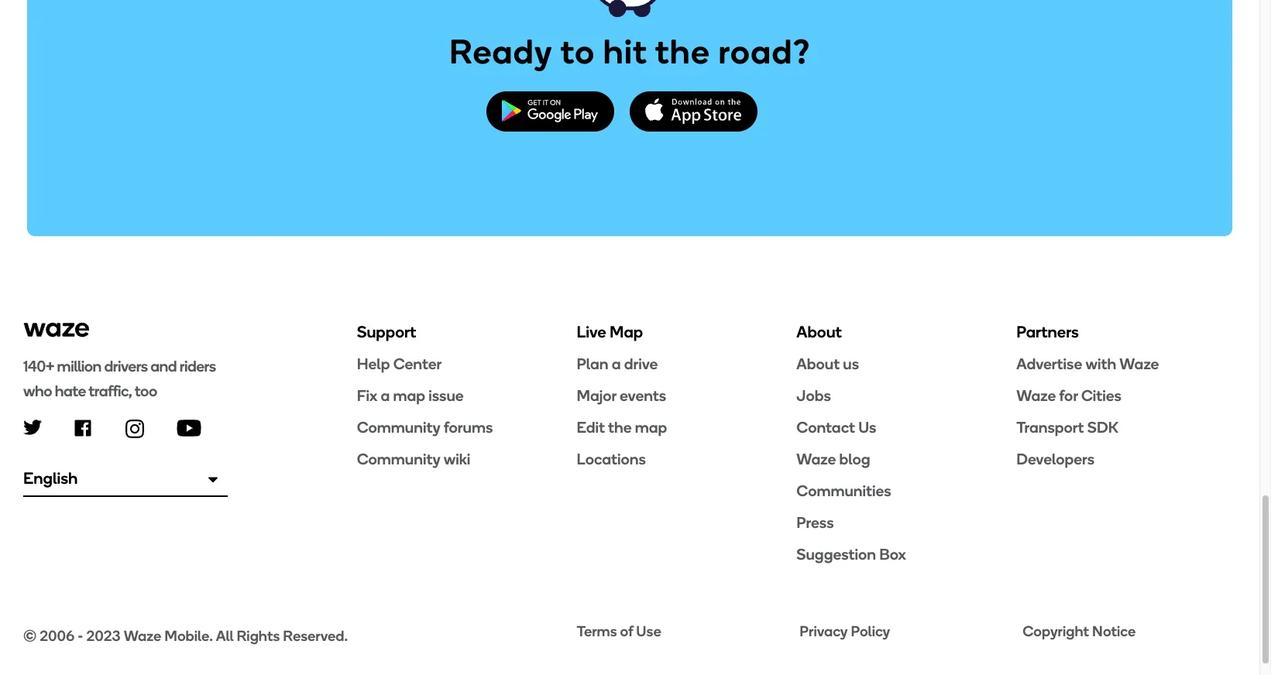 Task type: describe. For each thing, give the bounding box(es) containing it.
ready to hit the road?
[[449, 31, 811, 72]]

waze blog
[[797, 451, 871, 469]]

waze up waze for cities link
[[1120, 355, 1160, 374]]

-
[[78, 628, 83, 646]]

rights
[[237, 628, 280, 646]]

a for plan
[[612, 355, 621, 374]]

privacy policy link
[[800, 623, 1014, 643]]

about us link
[[797, 354, 1017, 375]]

suggestion
[[797, 546, 877, 564]]

forums
[[444, 419, 493, 437]]

transport
[[1017, 419, 1085, 437]]

use
[[637, 623, 662, 641]]

privacy
[[800, 623, 848, 641]]

privacy policy
[[800, 623, 891, 641]]

english link
[[23, 461, 228, 498]]

waze for cities
[[1017, 387, 1122, 406]]

to
[[561, 31, 595, 72]]

suggestion box link
[[797, 545, 1017, 565]]

advertise with waze link
[[1017, 354, 1237, 375]]

hit
[[603, 31, 648, 72]]

live map
[[577, 322, 644, 342]]

copyright notice
[[1023, 623, 1137, 641]]

copyright notice link
[[1023, 623, 1237, 643]]

ready
[[449, 31, 553, 72]]

transport sdk link
[[1017, 418, 1237, 438]]

all
[[216, 628, 234, 646]]

community forums link
[[357, 418, 577, 438]]

transport sdk
[[1017, 419, 1119, 437]]

jobs link
[[797, 386, 1017, 406]]

plan a drive link
[[577, 354, 797, 375]]

communities
[[797, 482, 892, 501]]

waze for cities link
[[1017, 386, 1237, 406]]

waze inside 'link'
[[797, 451, 837, 469]]

with
[[1086, 355, 1117, 374]]

terms of use link
[[577, 623, 791, 643]]

copyright
[[1023, 623, 1090, 641]]

of
[[621, 623, 634, 641]]

million
[[57, 357, 101, 376]]

waze right "2023"
[[124, 628, 161, 646]]

partners
[[1017, 322, 1080, 342]]

support
[[357, 322, 417, 342]]

advertise
[[1017, 355, 1083, 374]]

for
[[1060, 387, 1079, 406]]

road?
[[719, 31, 811, 72]]

drivers
[[104, 357, 148, 376]]

fix
[[357, 387, 378, 406]]

waze blog link
[[797, 450, 1017, 470]]

twitter image
[[23, 420, 42, 436]]

contact us
[[797, 419, 877, 437]]

press
[[797, 514, 834, 533]]

wiki
[[444, 451, 471, 469]]

and
[[151, 357, 177, 376]]

map
[[610, 322, 644, 342]]

edit
[[577, 419, 605, 437]]

locations link
[[577, 450, 797, 470]]

reserved.
[[283, 628, 348, 646]]

help center
[[357, 355, 442, 374]]

press link
[[797, 513, 1017, 533]]

notice
[[1093, 623, 1137, 641]]

center
[[393, 355, 442, 374]]

{{ data.sidebar.logolink.text }} image
[[23, 322, 90, 339]]

youtube link
[[177, 420, 202, 437]]

developers link
[[1017, 450, 1237, 470]]

community for community forums
[[357, 419, 441, 437]]

help
[[357, 355, 390, 374]]

help center link
[[357, 354, 577, 375]]

facebook image
[[74, 420, 91, 437]]

1 horizontal spatial the
[[655, 31, 710, 72]]

suggestion box
[[797, 546, 907, 564]]

major
[[577, 387, 617, 406]]

map for a
[[393, 387, 426, 406]]

instagram link
[[126, 420, 144, 439]]

plan a drive
[[577, 355, 658, 374]]

box
[[880, 546, 907, 564]]

about for about us
[[797, 355, 840, 374]]



Task type: locate. For each thing, give the bounding box(es) containing it.
2023
[[86, 628, 121, 646]]

riders
[[180, 357, 216, 376]]

about up about us
[[797, 322, 842, 342]]

youtube image
[[177, 420, 202, 437]]

1 horizontal spatial map
[[635, 419, 668, 437]]

the right edit
[[608, 419, 632, 437]]

hate
[[55, 382, 86, 401]]

fix a map issue link
[[357, 386, 577, 406]]

community down 'community forums' on the bottom left of the page
[[357, 451, 441, 469]]

1 vertical spatial a
[[381, 387, 390, 406]]

english
[[23, 469, 78, 488]]

policy
[[851, 623, 891, 641]]

major events
[[577, 387, 667, 406]]

about up jobs
[[797, 355, 840, 374]]

us
[[859, 419, 877, 437]]

locations
[[577, 451, 646, 469]]

waze left for
[[1017, 387, 1057, 406]]

2006
[[40, 628, 75, 646]]

major events link
[[577, 386, 797, 406]]

0 horizontal spatial the
[[608, 419, 632, 437]]

events
[[620, 387, 667, 406]]

developers
[[1017, 451, 1095, 469]]

0 horizontal spatial a
[[381, 387, 390, 406]]

community for community wiki
[[357, 451, 441, 469]]

blog
[[840, 451, 871, 469]]

map for the
[[635, 419, 668, 437]]

a right plan
[[612, 355, 621, 374]]

cities
[[1082, 387, 1122, 406]]

1 horizontal spatial a
[[612, 355, 621, 374]]

live
[[577, 322, 607, 342]]

© 2006 - 2023 waze mobile. all rights reserved.
[[23, 628, 348, 646]]

facebook link
[[74, 420, 91, 437]]

map down center
[[393, 387, 426, 406]]

sdk
[[1088, 419, 1119, 437]]

edit the map
[[577, 419, 668, 437]]

a
[[612, 355, 621, 374], [381, 387, 390, 406]]

©
[[23, 628, 37, 646]]

a right fix
[[381, 387, 390, 406]]

waze
[[1120, 355, 1160, 374], [1017, 387, 1057, 406], [797, 451, 837, 469], [124, 628, 161, 646]]

twitter link
[[23, 420, 42, 436]]

communities link
[[797, 482, 1017, 502]]

map down events
[[635, 419, 668, 437]]

1 vertical spatial map
[[635, 419, 668, 437]]

1 about from the top
[[797, 322, 842, 342]]

instagram image
[[126, 420, 144, 439]]

map
[[393, 387, 426, 406], [635, 419, 668, 437]]

plan
[[577, 355, 609, 374]]

0 vertical spatial about
[[797, 322, 842, 342]]

1 vertical spatial community
[[357, 451, 441, 469]]

fix a map issue
[[357, 387, 464, 406]]

community wiki
[[357, 451, 471, 469]]

jobs
[[797, 387, 832, 406]]

1 vertical spatial the
[[608, 419, 632, 437]]

caret down image
[[208, 472, 218, 489]]

contact
[[797, 419, 856, 437]]

0 vertical spatial the
[[655, 31, 710, 72]]

too
[[135, 382, 157, 401]]

issue
[[429, 387, 464, 406]]

community forums
[[357, 419, 493, 437]]

terms of use
[[577, 623, 662, 641]]

edit the map link
[[577, 418, 797, 438]]

0 vertical spatial a
[[612, 355, 621, 374]]

mobile.
[[164, 628, 213, 646]]

community wiki link
[[357, 450, 577, 470]]

0 horizontal spatial map
[[393, 387, 426, 406]]

community down 'fix a map issue'
[[357, 419, 441, 437]]

us
[[844, 355, 860, 374]]

waze down the contact
[[797, 451, 837, 469]]

140+ million drivers and riders who hate traffic, too
[[23, 357, 216, 401]]

the right hit
[[655, 31, 710, 72]]

terms
[[577, 623, 617, 641]]

contact us link
[[797, 418, 1017, 438]]

140+
[[23, 357, 54, 376]]

community
[[357, 419, 441, 437], [357, 451, 441, 469]]

2 about from the top
[[797, 355, 840, 374]]

who
[[23, 382, 52, 401]]

about
[[797, 322, 842, 342], [797, 355, 840, 374]]

2 community from the top
[[357, 451, 441, 469]]

about for about
[[797, 322, 842, 342]]

1 vertical spatial about
[[797, 355, 840, 374]]

traffic,
[[89, 382, 132, 401]]

drive
[[624, 355, 658, 374]]

advertise with waze
[[1017, 355, 1160, 374]]

1 community from the top
[[357, 419, 441, 437]]

0 vertical spatial map
[[393, 387, 426, 406]]

a for fix
[[381, 387, 390, 406]]

0 vertical spatial community
[[357, 419, 441, 437]]



Task type: vqa. For each thing, say whether or not it's contained in the screenshot.


